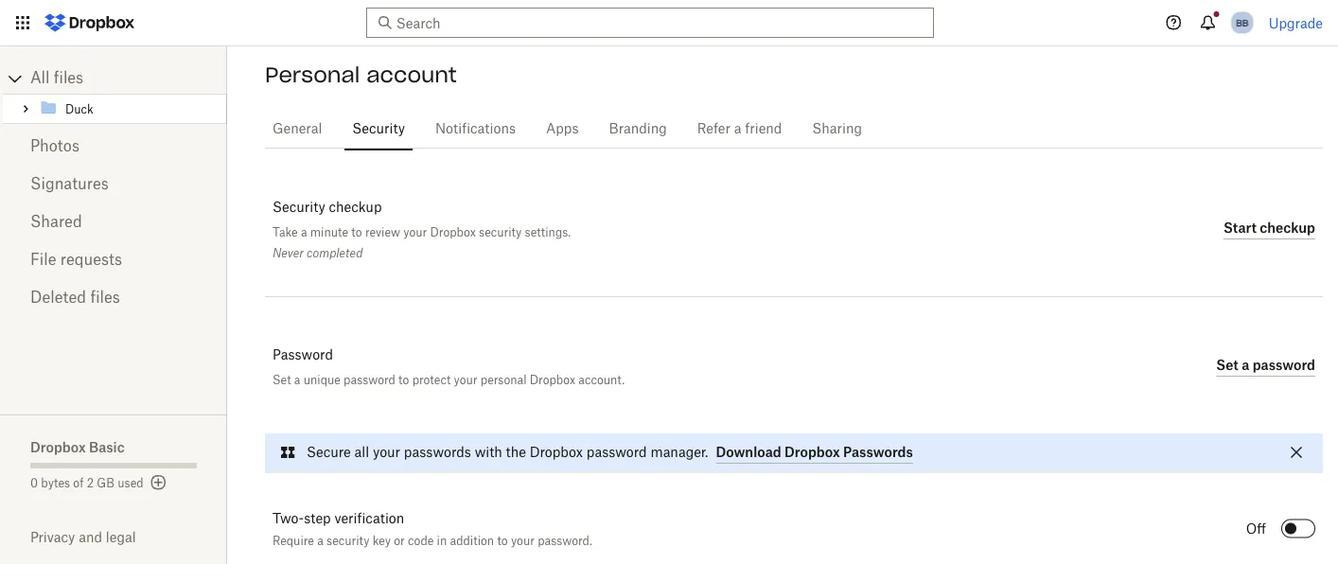 Task type: describe. For each thing, give the bounding box(es) containing it.
off
[[1246, 523, 1266, 536]]

0
[[30, 478, 38, 489]]

tab list containing general
[[265, 103, 1323, 151]]

branding tab
[[601, 106, 675, 151]]

code
[[408, 536, 434, 547]]

general tab
[[265, 106, 330, 151]]

require a security key or code in addition to your password.
[[273, 536, 592, 547]]

addition
[[450, 536, 494, 547]]

passwords
[[843, 444, 913, 460]]

take
[[273, 225, 298, 239]]

start checkup
[[1224, 220, 1315, 236]]

all
[[30, 71, 50, 86]]

files for deleted files
[[90, 291, 120, 306]]

used
[[118, 478, 144, 489]]

protect
[[412, 372, 451, 387]]

with
[[475, 446, 502, 459]]

your inside secure all your passwords with the dropbox password manager. download dropbox passwords
[[373, 446, 400, 459]]

the
[[506, 446, 526, 459]]

apps
[[546, 122, 579, 135]]

signatures link
[[30, 166, 197, 203]]

2 vertical spatial to
[[497, 536, 508, 547]]

file
[[30, 253, 56, 268]]

key
[[373, 536, 391, 547]]

personal
[[481, 372, 527, 387]]

download dropbox passwords alert
[[265, 433, 1323, 472]]

start checkup button
[[1224, 217, 1315, 239]]

dropbox logo - go to the homepage image
[[38, 8, 141, 38]]

passwords
[[404, 446, 471, 459]]

all files
[[30, 71, 83, 86]]

of
[[73, 478, 84, 489]]

dropboxpasswordsline image
[[276, 441, 299, 464]]

general
[[273, 122, 322, 135]]

files for all files
[[54, 71, 83, 86]]

in
[[437, 536, 447, 547]]

requests
[[60, 253, 122, 268]]

security tab
[[345, 106, 413, 151]]

secure
[[307, 446, 351, 459]]

file requests link
[[30, 241, 197, 279]]

take a minute to review your dropbox security settings. never completed
[[273, 225, 571, 260]]

deleted files link
[[30, 279, 197, 317]]

password.
[[538, 536, 592, 547]]

unique
[[303, 372, 341, 387]]

password inside secure all your passwords with the dropbox password manager. download dropbox passwords
[[587, 446, 647, 459]]

security for security checkup
[[273, 201, 325, 214]]

sharing tab
[[805, 106, 870, 151]]

account
[[367, 62, 457, 88]]

settings.
[[525, 225, 571, 239]]

a for unique
[[294, 372, 300, 387]]

security inside take a minute to review your dropbox security settings. never completed
[[479, 225, 522, 239]]

verification
[[334, 512, 404, 525]]

Search text field
[[396, 12, 899, 33]]

refer a friend tab
[[690, 106, 790, 151]]

privacy
[[30, 529, 75, 545]]

global header element
[[0, 0, 1338, 46]]

refer a friend
[[697, 122, 782, 135]]

upgrade
[[1269, 15, 1323, 31]]

dropbox right personal
[[530, 372, 575, 387]]

1 vertical spatial security
[[327, 536, 369, 547]]

deleted files
[[30, 291, 120, 306]]

bb button
[[1227, 8, 1257, 38]]

apps tab
[[538, 106, 586, 151]]

branding
[[609, 122, 667, 135]]

shared link
[[30, 203, 197, 241]]

manager.
[[651, 446, 708, 459]]

step
[[304, 512, 331, 525]]

refer
[[697, 122, 731, 135]]

signatures
[[30, 177, 109, 192]]

2
[[87, 478, 94, 489]]

upgrade link
[[1269, 15, 1323, 31]]



Task type: vqa. For each thing, say whether or not it's contained in the screenshot.
list item
no



Task type: locate. For each thing, give the bounding box(es) containing it.
1 horizontal spatial set
[[1216, 357, 1239, 373]]

never
[[273, 246, 304, 260]]

1 horizontal spatial password
[[587, 446, 647, 459]]

dropbox right download
[[785, 444, 840, 460]]

secure all your passwords with the dropbox password manager. download dropbox passwords
[[307, 444, 913, 460]]

a
[[734, 122, 741, 135], [301, 225, 307, 239], [1242, 357, 1249, 373], [294, 372, 300, 387], [317, 536, 324, 547]]

dropbox up the bytes
[[30, 439, 86, 455]]

a inside the refer a friend 'tab'
[[734, 122, 741, 135]]

legal
[[106, 529, 136, 545]]

password
[[1253, 357, 1315, 373], [344, 372, 395, 387], [587, 446, 647, 459]]

1 horizontal spatial security
[[352, 122, 405, 135]]

dropbox
[[430, 225, 476, 239], [530, 372, 575, 387], [30, 439, 86, 455], [785, 444, 840, 460], [530, 446, 583, 459]]

to
[[351, 225, 362, 239], [399, 372, 409, 387], [497, 536, 508, 547]]

0 vertical spatial to
[[351, 225, 362, 239]]

password
[[273, 348, 333, 362]]

deleted
[[30, 291, 86, 306]]

notifications
[[435, 122, 516, 135]]

set for set a password
[[1216, 357, 1239, 373]]

security up take
[[273, 201, 325, 214]]

basic
[[89, 439, 125, 455]]

dropbox inside secure all your passwords with the dropbox password manager. download dropbox passwords
[[530, 446, 583, 459]]

a for password
[[1242, 357, 1249, 373]]

dropbox basic
[[30, 439, 125, 455]]

a for minute
[[301, 225, 307, 239]]

personal account
[[265, 62, 457, 88]]

a for security
[[317, 536, 324, 547]]

a for friend
[[734, 122, 741, 135]]

shared
[[30, 215, 82, 230]]

or
[[394, 536, 405, 547]]

2 horizontal spatial to
[[497, 536, 508, 547]]

0 horizontal spatial password
[[344, 372, 395, 387]]

to inside take a minute to review your dropbox security settings. never completed
[[351, 225, 362, 239]]

checkup inside start checkup button
[[1260, 220, 1315, 236]]

0 horizontal spatial to
[[351, 225, 362, 239]]

bytes
[[41, 478, 70, 489]]

1 horizontal spatial checkup
[[1260, 220, 1315, 236]]

privacy and legal
[[30, 529, 136, 545]]

0 horizontal spatial security
[[273, 201, 325, 214]]

set a unique password to protect your personal dropbox account.
[[273, 372, 625, 387]]

0 bytes of 2 gb used
[[30, 478, 144, 489]]

dropbox right the review
[[430, 225, 476, 239]]

dropbox right the
[[530, 446, 583, 459]]

0 horizontal spatial set
[[273, 372, 291, 387]]

files down file requests link
[[90, 291, 120, 306]]

download
[[716, 444, 781, 460]]

0 vertical spatial checkup
[[329, 201, 382, 214]]

security down personal account
[[352, 122, 405, 135]]

set a password
[[1216, 357, 1315, 373]]

get more space image
[[147, 471, 170, 494]]

checkup up minute
[[329, 201, 382, 214]]

minute
[[310, 225, 348, 239]]

duck
[[65, 104, 93, 115]]

security inside tab
[[352, 122, 405, 135]]

bb
[[1236, 17, 1248, 28]]

to left protect
[[399, 372, 409, 387]]

1 horizontal spatial to
[[399, 372, 409, 387]]

a inside take a minute to review your dropbox security settings. never completed
[[301, 225, 307, 239]]

and
[[79, 529, 102, 545]]

files right all
[[54, 71, 83, 86]]

gb
[[97, 478, 114, 489]]

download dropbox passwords button
[[716, 441, 913, 464]]

set for set a unique password to protect your personal dropbox account.
[[273, 372, 291, 387]]

1 horizontal spatial files
[[90, 291, 120, 306]]

files
[[54, 71, 83, 86], [90, 291, 120, 306]]

file requests
[[30, 253, 122, 268]]

your
[[403, 225, 427, 239], [454, 372, 477, 387], [373, 446, 400, 459], [511, 536, 535, 547]]

photos link
[[30, 128, 197, 166]]

set
[[1216, 357, 1239, 373], [273, 372, 291, 387]]

personal
[[265, 62, 360, 88]]

duck link
[[39, 97, 223, 120]]

your right protect
[[454, 372, 477, 387]]

your inside take a minute to review your dropbox security settings. never completed
[[403, 225, 427, 239]]

security for security
[[352, 122, 405, 135]]

to right addition
[[497, 536, 508, 547]]

0 horizontal spatial security
[[327, 536, 369, 547]]

security checkup
[[273, 201, 382, 214]]

require
[[273, 536, 314, 547]]

set inside button
[[1216, 357, 1239, 373]]

two-
[[273, 512, 304, 525]]

friend
[[745, 122, 782, 135]]

0 horizontal spatial checkup
[[329, 201, 382, 214]]

0 vertical spatial security
[[479, 225, 522, 239]]

1 vertical spatial checkup
[[1260, 220, 1315, 236]]

checkup
[[329, 201, 382, 214], [1260, 220, 1315, 236]]

photos
[[30, 139, 79, 154]]

all files tree
[[3, 63, 227, 124]]

completed
[[307, 246, 363, 260]]

review
[[365, 225, 400, 239]]

all
[[355, 446, 369, 459]]

set a password button
[[1216, 354, 1315, 377]]

your right the review
[[403, 225, 427, 239]]

1 vertical spatial files
[[90, 291, 120, 306]]

sharing
[[812, 122, 862, 135]]

security down two-step verification
[[327, 536, 369, 547]]

dropbox inside take a minute to review your dropbox security settings. never completed
[[430, 225, 476, 239]]

account.
[[578, 372, 625, 387]]

start
[[1224, 220, 1257, 236]]

tab list
[[265, 103, 1323, 151]]

0 horizontal spatial files
[[54, 71, 83, 86]]

checkup right start
[[1260, 220, 1315, 236]]

password inside button
[[1253, 357, 1315, 373]]

checkup for security checkup
[[329, 201, 382, 214]]

notifications tab
[[428, 106, 523, 151]]

all files link
[[30, 63, 227, 94]]

security
[[352, 122, 405, 135], [273, 201, 325, 214]]

0 vertical spatial files
[[54, 71, 83, 86]]

0 vertical spatial security
[[352, 122, 405, 135]]

privacy and legal link
[[30, 529, 227, 545]]

your right all
[[373, 446, 400, 459]]

2 horizontal spatial password
[[1253, 357, 1315, 373]]

your left password.
[[511, 536, 535, 547]]

to left the review
[[351, 225, 362, 239]]

1 vertical spatial to
[[399, 372, 409, 387]]

security left settings.
[[479, 225, 522, 239]]

two-step verification
[[273, 512, 404, 525]]

checkup for start checkup
[[1260, 220, 1315, 236]]

security
[[479, 225, 522, 239], [327, 536, 369, 547]]

a inside set a password button
[[1242, 357, 1249, 373]]

files inside tree
[[54, 71, 83, 86]]

1 horizontal spatial security
[[479, 225, 522, 239]]

1 vertical spatial security
[[273, 201, 325, 214]]



